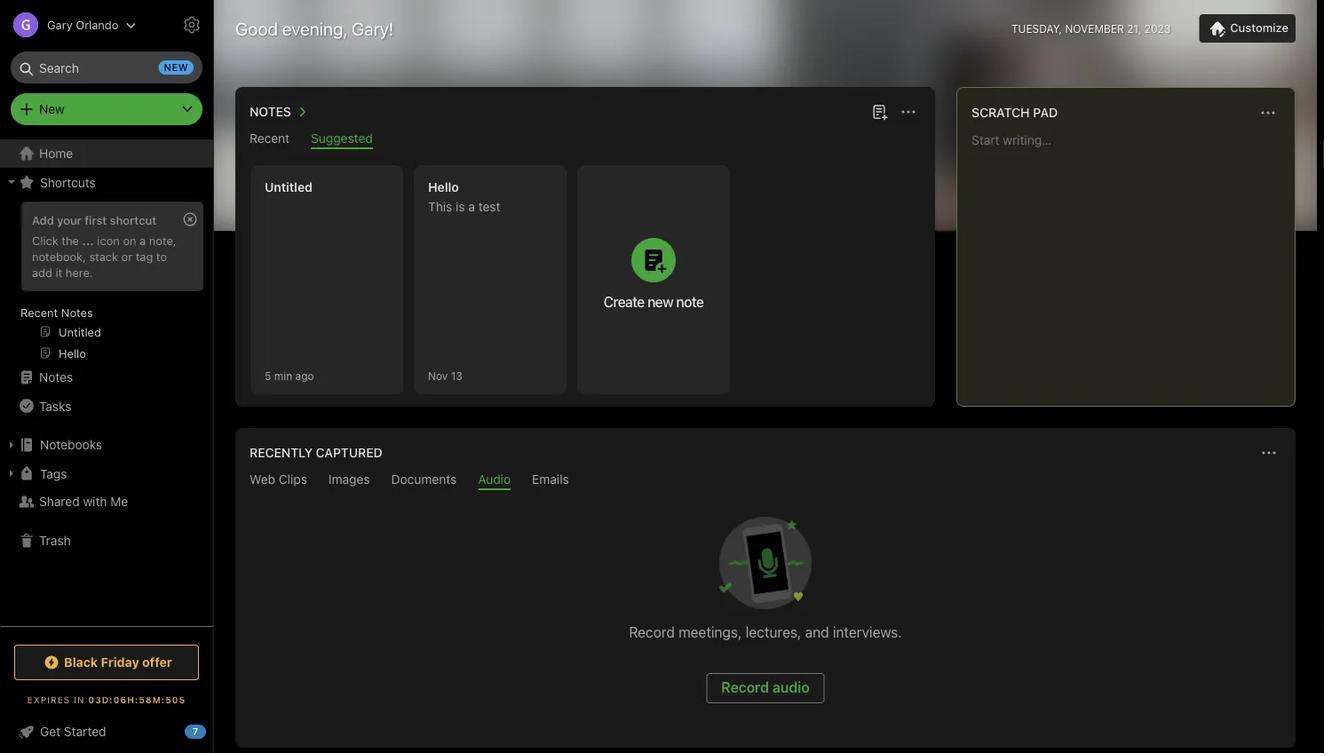 Task type: describe. For each thing, give the bounding box(es) containing it.
notebooks
[[40, 438, 102, 452]]

web clips
[[250, 472, 307, 487]]

stack
[[89, 250, 118, 263]]

trash
[[39, 534, 71, 548]]

audio tab panel
[[235, 490, 1296, 748]]

notes button
[[246, 101, 313, 123]]

notebooks link
[[0, 431, 212, 459]]

shared with me
[[39, 494, 128, 509]]

or
[[121, 250, 133, 263]]

click the ...
[[32, 234, 94, 247]]

scratch
[[972, 105, 1030, 120]]

recently captured
[[250, 446, 383, 460]]

this
[[428, 199, 452, 214]]

evening,
[[282, 18, 348, 39]]

new
[[39, 102, 65, 116]]

Start writing… text field
[[972, 132, 1295, 392]]

emails
[[532, 472, 569, 487]]

get started
[[40, 725, 106, 739]]

audio tab
[[478, 472, 511, 490]]

documents tab
[[391, 472, 457, 490]]

the
[[62, 234, 79, 247]]

record audio
[[722, 679, 810, 696]]

black
[[64, 655, 98, 670]]

Search text field
[[23, 52, 190, 84]]

more actions field for scratch pad
[[1256, 100, 1281, 125]]

tuesday,
[[1012, 22, 1063, 35]]

Account field
[[0, 7, 136, 43]]

5 min ago
[[265, 370, 314, 382]]

create new note button
[[578, 165, 730, 394]]

...
[[82, 234, 94, 247]]

2 vertical spatial notes
[[39, 370, 73, 385]]

min
[[274, 370, 292, 382]]

orlando
[[76, 18, 119, 32]]

13
[[451, 370, 463, 382]]

5
[[265, 370, 271, 382]]

notes inside button
[[250, 104, 291, 119]]

expires in 03d:06h:58m:50s
[[27, 695, 186, 705]]

gary!
[[352, 18, 394, 39]]

click
[[32, 234, 58, 247]]

test
[[479, 199, 501, 214]]

expires
[[27, 695, 70, 705]]

tasks button
[[0, 392, 212, 420]]

clips
[[279, 472, 307, 487]]

tab list for recently captured
[[239, 472, 1293, 490]]

web
[[250, 472, 275, 487]]

offer
[[142, 655, 172, 670]]

recently captured button
[[246, 442, 383, 464]]

black friday offer
[[64, 655, 172, 670]]

settings image
[[181, 14, 203, 36]]

more actions field for recently captured
[[1257, 441, 1282, 466]]

meetings,
[[679, 624, 742, 641]]

notebook,
[[32, 250, 86, 263]]

expand notebooks image
[[4, 438, 19, 452]]

good
[[235, 18, 278, 39]]

tasks
[[39, 399, 71, 413]]

suggested
[[311, 131, 373, 146]]

shortcuts button
[[0, 168, 212, 196]]

new search field
[[23, 52, 194, 84]]

note,
[[149, 234, 176, 247]]

started
[[64, 725, 106, 739]]

it
[[56, 265, 62, 279]]

me
[[110, 494, 128, 509]]

recent tab
[[250, 131, 290, 149]]

note
[[677, 293, 704, 310]]

new button
[[11, 93, 203, 125]]

7
[[193, 726, 198, 738]]

create new note
[[604, 293, 704, 310]]

nov 13
[[428, 370, 463, 382]]



Task type: locate. For each thing, give the bounding box(es) containing it.
1 vertical spatial notes
[[61, 306, 93, 319]]

untitled
[[265, 180, 313, 195]]

and
[[805, 624, 829, 641]]

suggested tab panel
[[235, 149, 936, 407]]

03d:06h:58m:50s
[[88, 695, 186, 705]]

0 horizontal spatial record
[[629, 624, 675, 641]]

scratch pad
[[972, 105, 1058, 120]]

1 vertical spatial tab list
[[239, 472, 1293, 490]]

1 vertical spatial recent
[[20, 306, 58, 319]]

is
[[456, 199, 465, 214]]

0 vertical spatial recent
[[250, 131, 290, 146]]

a right is
[[469, 199, 475, 214]]

audio
[[478, 472, 511, 487]]

click to collapse image
[[207, 721, 220, 742]]

add
[[32, 213, 54, 227]]

first
[[85, 213, 107, 227]]

emails tab
[[532, 472, 569, 490]]

0 vertical spatial a
[[469, 199, 475, 214]]

recent
[[250, 131, 290, 146], [20, 306, 58, 319]]

2023
[[1145, 22, 1171, 35]]

recent for recent
[[250, 131, 290, 146]]

notes down 'here.'
[[61, 306, 93, 319]]

shortcuts
[[40, 175, 96, 189]]

recently
[[250, 446, 313, 460]]

tab list
[[239, 131, 932, 149], [239, 472, 1293, 490]]

images tab
[[329, 472, 370, 490]]

group inside "tree"
[[0, 196, 212, 370]]

0 horizontal spatial more actions image
[[898, 101, 920, 123]]

tab list containing recent
[[239, 131, 932, 149]]

new inside button
[[648, 293, 673, 310]]

expand tags image
[[4, 466, 19, 481]]

recent notes
[[20, 306, 93, 319]]

1 horizontal spatial more actions image
[[1259, 442, 1280, 464]]

2 tab list from the top
[[239, 472, 1293, 490]]

here.
[[66, 265, 93, 279]]

friday
[[101, 655, 139, 670]]

new left note
[[648, 293, 673, 310]]

ago
[[295, 370, 314, 382]]

tab list containing web clips
[[239, 472, 1293, 490]]

audio
[[773, 679, 810, 696]]

record left audio
[[722, 679, 769, 696]]

more actions image
[[898, 101, 920, 123], [1259, 442, 1280, 464]]

a
[[469, 199, 475, 214], [140, 234, 146, 247]]

tags button
[[0, 459, 212, 488]]

black friday offer button
[[14, 645, 199, 681]]

record for record audio
[[722, 679, 769, 696]]

1 vertical spatial record
[[722, 679, 769, 696]]

tab list for notes
[[239, 131, 932, 149]]

in
[[74, 695, 85, 705]]

record left "meetings,"
[[629, 624, 675, 641]]

1 horizontal spatial a
[[469, 199, 475, 214]]

more actions image
[[1258, 102, 1279, 123]]

add
[[32, 265, 52, 279]]

Help and Learning task checklist field
[[0, 718, 213, 746]]

recent down 'notes' button
[[250, 131, 290, 146]]

icon on a note, notebook, stack or tag to add it here.
[[32, 234, 176, 279]]

suggested tab
[[311, 131, 373, 149]]

good evening, gary!
[[235, 18, 394, 39]]

hello
[[428, 180, 459, 195]]

1 horizontal spatial record
[[722, 679, 769, 696]]

november
[[1066, 22, 1125, 35]]

create
[[604, 293, 645, 310]]

tree containing home
[[0, 139, 213, 625]]

new inside search box
[[164, 62, 188, 73]]

1 vertical spatial new
[[648, 293, 673, 310]]

0 vertical spatial record
[[629, 624, 675, 641]]

0 horizontal spatial a
[[140, 234, 146, 247]]

on
[[123, 234, 136, 247]]

recent for recent notes
[[20, 306, 58, 319]]

home
[[39, 146, 73, 161]]

a inside hello this is a test
[[469, 199, 475, 214]]

add your first shortcut
[[32, 213, 156, 227]]

record meetings, lectures, and interviews.
[[629, 624, 902, 641]]

0 vertical spatial more actions image
[[898, 101, 920, 123]]

0 horizontal spatial new
[[164, 62, 188, 73]]

shared
[[39, 494, 80, 509]]

record
[[629, 624, 675, 641], [722, 679, 769, 696]]

web clips tab
[[250, 472, 307, 490]]

1 vertical spatial more actions image
[[1259, 442, 1280, 464]]

to
[[156, 250, 167, 263]]

customize button
[[1200, 14, 1296, 43]]

nov
[[428, 370, 448, 382]]

recent down add
[[20, 306, 58, 319]]

documents
[[391, 472, 457, 487]]

gary
[[47, 18, 73, 32]]

0 vertical spatial notes
[[250, 104, 291, 119]]

tags
[[40, 466, 67, 481]]

customize
[[1231, 21, 1289, 34]]

notes link
[[0, 363, 212, 392]]

tag
[[136, 250, 153, 263]]

captured
[[316, 446, 383, 460]]

gary orlando
[[47, 18, 119, 32]]

new down settings image
[[164, 62, 188, 73]]

home link
[[0, 139, 213, 168]]

with
[[83, 494, 107, 509]]

tuesday, november 21, 2023
[[1012, 22, 1171, 35]]

0 horizontal spatial recent
[[20, 306, 58, 319]]

record for record meetings, lectures, and interviews.
[[629, 624, 675, 641]]

a right on
[[140, 234, 146, 247]]

shared with me link
[[0, 488, 212, 516]]

1 tab list from the top
[[239, 131, 932, 149]]

notes up recent tab in the top left of the page
[[250, 104, 291, 119]]

interviews.
[[833, 624, 902, 641]]

record inside button
[[722, 679, 769, 696]]

a inside the icon on a note, notebook, stack or tag to add it here.
[[140, 234, 146, 247]]

trash link
[[0, 527, 212, 555]]

your
[[57, 213, 82, 227]]

More actions field
[[896, 100, 921, 124], [1256, 100, 1281, 125], [1257, 441, 1282, 466]]

lectures,
[[746, 624, 802, 641]]

scratch pad button
[[968, 102, 1058, 123]]

tree
[[0, 139, 213, 625]]

record audio button
[[707, 673, 825, 704]]

icon
[[97, 234, 120, 247]]

notes up tasks
[[39, 370, 73, 385]]

new
[[164, 62, 188, 73], [648, 293, 673, 310]]

1 horizontal spatial new
[[648, 293, 673, 310]]

hello this is a test
[[428, 180, 501, 214]]

1 vertical spatial a
[[140, 234, 146, 247]]

notes
[[250, 104, 291, 119], [61, 306, 93, 319], [39, 370, 73, 385]]

21,
[[1128, 22, 1142, 35]]

0 vertical spatial tab list
[[239, 131, 932, 149]]

0 vertical spatial new
[[164, 62, 188, 73]]

1 horizontal spatial recent
[[250, 131, 290, 146]]

pad
[[1033, 105, 1058, 120]]

shortcut
[[110, 213, 156, 227]]

group containing add your first shortcut
[[0, 196, 212, 370]]

group
[[0, 196, 212, 370]]



Task type: vqa. For each thing, say whether or not it's contained in the screenshot.
Upgrade
no



